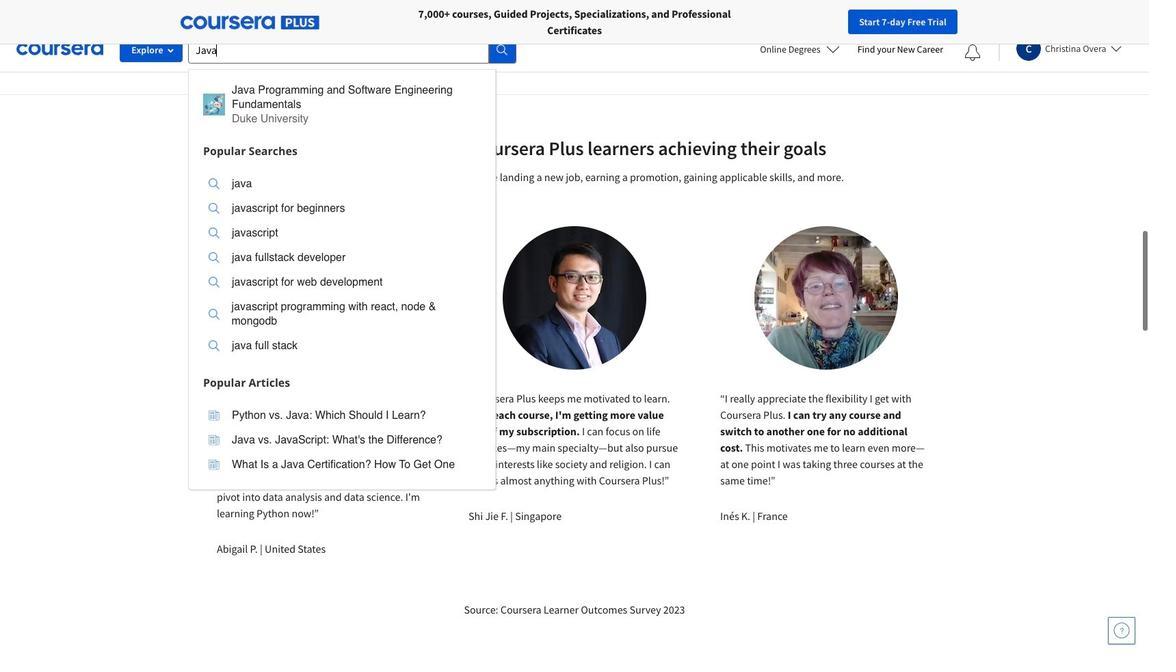 Task type: locate. For each thing, give the bounding box(es) containing it.
autocomplete results list box
[[188, 69, 496, 490]]

suggestion image image
[[203, 94, 225, 116], [209, 179, 220, 189], [209, 203, 220, 214], [209, 228, 220, 239], [209, 252, 220, 263], [209, 277, 220, 288], [208, 309, 219, 320], [209, 341, 220, 352], [209, 410, 220, 421], [209, 435, 220, 446], [209, 460, 220, 471]]

learner image inés k. image
[[754, 226, 898, 370]]

banner navigation
[[11, 0, 385, 27]]

coursera plus image
[[181, 16, 319, 29]]

1 list box from the top
[[189, 163, 495, 370]]

e.g. Machine Learning text field
[[313, 0, 808, 10]]

help center image
[[1114, 623, 1130, 640]]

0 vertical spatial list box
[[189, 163, 495, 370]]

list box
[[189, 163, 495, 370], [189, 395, 495, 489]]

What do you want to learn? text field
[[188, 36, 489, 63]]

learner image abigail p. image
[[251, 226, 395, 370]]

learner image shi jie f. image
[[503, 226, 646, 370]]

1 vertical spatial list box
[[189, 395, 495, 489]]

None search field
[[188, 36, 516, 490]]

2 list box from the top
[[189, 395, 495, 489]]



Task type: vqa. For each thing, say whether or not it's contained in the screenshot.
Chevron Down image
no



Task type: describe. For each thing, give the bounding box(es) containing it.
coursera image
[[16, 38, 103, 60]]



